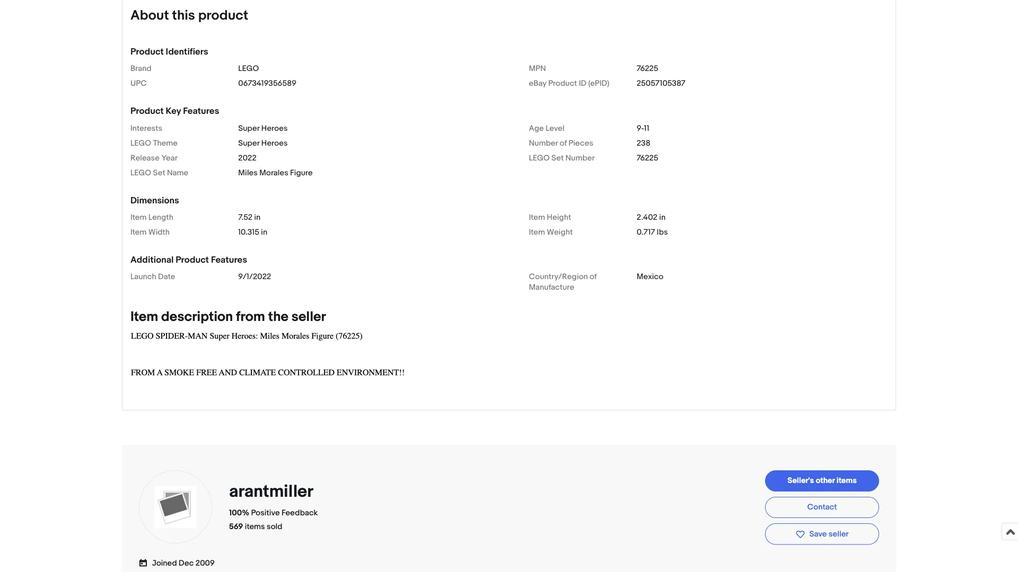Task type: vqa. For each thing, say whether or not it's contained in the screenshot.


Task type: locate. For each thing, give the bounding box(es) containing it.
super for interests
[[238, 124, 259, 133]]

the
[[268, 309, 288, 326]]

0 vertical spatial super heroes
[[238, 124, 288, 133]]

2009
[[196, 559, 215, 569]]

2022
[[238, 153, 257, 163]]

of
[[560, 139, 567, 148], [590, 272, 597, 282]]

2 super from the top
[[238, 139, 259, 148]]

set for name
[[153, 168, 165, 178]]

positive
[[251, 509, 280, 518]]

number
[[529, 139, 558, 148], [565, 153, 595, 163]]

ebay
[[529, 79, 546, 89]]

lego up release
[[130, 139, 151, 148]]

76225 for lego set number
[[637, 153, 658, 163]]

items down positive
[[245, 523, 265, 532]]

0 horizontal spatial set
[[153, 168, 165, 178]]

0 horizontal spatial number
[[529, 139, 558, 148]]

0 horizontal spatial of
[[560, 139, 567, 148]]

1 heroes from the top
[[261, 124, 288, 133]]

1 horizontal spatial set
[[551, 153, 564, 163]]

2.402
[[637, 213, 657, 222]]

2 horizontal spatial in
[[659, 213, 665, 222]]

76225 for mpn
[[637, 64, 658, 74]]

1 76225 from the top
[[637, 64, 658, 74]]

item for item length
[[130, 213, 147, 222]]

seller right the
[[291, 309, 326, 326]]

features up 9/1/2022
[[211, 255, 247, 266]]

set
[[551, 153, 564, 163], [153, 168, 165, 178]]

0 vertical spatial 76225
[[637, 64, 658, 74]]

76225 down 238
[[637, 153, 658, 163]]

number of pieces
[[529, 139, 593, 148]]

mexico
[[637, 272, 663, 282]]

lego down release
[[130, 168, 151, 178]]

1 vertical spatial 76225
[[637, 153, 658, 163]]

joined dec 2009
[[152, 559, 215, 569]]

9/1/2022
[[238, 272, 271, 282]]

features right key
[[183, 106, 219, 117]]

product
[[130, 47, 164, 58], [548, 79, 577, 89], [130, 106, 164, 117], [176, 255, 209, 266]]

set for number
[[551, 153, 564, 163]]

morales
[[259, 168, 288, 178]]

7.52
[[238, 213, 252, 222]]

100% positive feedback 569 items sold
[[229, 509, 318, 532]]

1 vertical spatial items
[[245, 523, 265, 532]]

25057105387
[[637, 79, 685, 89]]

set down release year
[[153, 168, 165, 178]]

product left id
[[548, 79, 577, 89]]

number down age level
[[529, 139, 558, 148]]

9-11
[[637, 124, 649, 133]]

1 horizontal spatial in
[[261, 228, 267, 237]]

of up lego set number
[[560, 139, 567, 148]]

item for item height
[[529, 213, 545, 222]]

in
[[254, 213, 261, 222], [659, 213, 665, 222], [261, 228, 267, 237]]

1 vertical spatial super
[[238, 139, 259, 148]]

1 vertical spatial seller
[[829, 530, 849, 540]]

item description from the seller
[[130, 309, 326, 326]]

2 heroes from the top
[[261, 139, 288, 148]]

interests
[[130, 124, 162, 133]]

item width
[[130, 228, 170, 237]]

name
[[167, 168, 188, 178]]

seller
[[291, 309, 326, 326], [829, 530, 849, 540]]

theme
[[153, 139, 178, 148]]

1 vertical spatial features
[[211, 255, 247, 266]]

manufacture
[[529, 283, 574, 293]]

of for country/region
[[590, 272, 597, 282]]

1 vertical spatial super heroes
[[238, 139, 288, 148]]

item
[[130, 213, 147, 222], [529, 213, 545, 222], [130, 228, 147, 237], [529, 228, 545, 237], [130, 309, 158, 326]]

item for item description from the seller
[[130, 309, 158, 326]]

1 horizontal spatial of
[[590, 272, 597, 282]]

1 vertical spatial heroes
[[261, 139, 288, 148]]

upc
[[130, 79, 147, 89]]

items right other
[[837, 477, 857, 486]]

super for lego theme
[[238, 139, 259, 148]]

76225 up the 25057105387
[[637, 64, 658, 74]]

item down launch
[[130, 309, 158, 326]]

1 horizontal spatial number
[[565, 153, 595, 163]]

0 horizontal spatial items
[[245, 523, 265, 532]]

product key features
[[130, 106, 219, 117]]

in up lbs
[[659, 213, 665, 222]]

in right 7.52
[[254, 213, 261, 222]]

item down item height
[[529, 228, 545, 237]]

lego down number of pieces
[[529, 153, 550, 163]]

in for 10.315 in
[[261, 228, 267, 237]]

of right country/region
[[590, 272, 597, 282]]

0 vertical spatial super
[[238, 124, 259, 133]]

lego set number
[[529, 153, 595, 163]]

item length
[[130, 213, 173, 222]]

heroes for lego theme
[[261, 139, 288, 148]]

width
[[148, 228, 170, 237]]

super heroes for interests
[[238, 124, 288, 133]]

number down pieces
[[565, 153, 595, 163]]

additional product features
[[130, 255, 247, 266]]

lego up 0673419356589
[[238, 64, 259, 74]]

2 76225 from the top
[[637, 153, 658, 163]]

1 super heroes from the top
[[238, 124, 288, 133]]

0 horizontal spatial in
[[254, 213, 261, 222]]

year
[[161, 153, 178, 163]]

in right 10.315
[[261, 228, 267, 237]]

items
[[837, 477, 857, 486], [245, 523, 265, 532]]

76225
[[637, 64, 658, 74], [637, 153, 658, 163]]

dimensions
[[130, 195, 179, 206]]

joined
[[152, 559, 177, 569]]

heroes
[[261, 124, 288, 133], [261, 139, 288, 148]]

of inside country/region of manufacture
[[590, 272, 597, 282]]

0 vertical spatial of
[[560, 139, 567, 148]]

1 super from the top
[[238, 124, 259, 133]]

miles morales figure
[[238, 168, 313, 178]]

1 vertical spatial of
[[590, 272, 597, 282]]

lbs
[[657, 228, 668, 237]]

lego for lego set name
[[130, 168, 151, 178]]

0 vertical spatial features
[[183, 106, 219, 117]]

1 horizontal spatial items
[[837, 477, 857, 486]]

100%
[[229, 509, 249, 518]]

item up 'item width'
[[130, 213, 147, 222]]

item down item length
[[130, 228, 147, 237]]

level
[[546, 124, 564, 133]]

0 vertical spatial heroes
[[261, 124, 288, 133]]

super
[[238, 124, 259, 133], [238, 139, 259, 148]]

0 vertical spatial seller
[[291, 309, 326, 326]]

item up item weight
[[529, 213, 545, 222]]

1 vertical spatial set
[[153, 168, 165, 178]]

about this product
[[130, 8, 248, 24]]

0 vertical spatial number
[[529, 139, 558, 148]]

product up brand
[[130, 47, 164, 58]]

super heroes
[[238, 124, 288, 133], [238, 139, 288, 148]]

pieces
[[569, 139, 593, 148]]

item weight
[[529, 228, 573, 237]]

country/region
[[529, 272, 588, 282]]

mpn
[[529, 64, 546, 74]]

seller right save
[[829, 530, 849, 540]]

set down number of pieces
[[551, 153, 564, 163]]

1 horizontal spatial seller
[[829, 530, 849, 540]]

dec
[[179, 559, 194, 569]]

0 vertical spatial set
[[551, 153, 564, 163]]

product identifiers
[[130, 47, 208, 58]]

identifiers
[[166, 47, 208, 58]]

features
[[183, 106, 219, 117], [211, 255, 247, 266]]

2 super heroes from the top
[[238, 139, 288, 148]]

0 vertical spatial items
[[837, 477, 857, 486]]

2.402 in
[[637, 213, 665, 222]]

save
[[809, 530, 827, 540]]



Task type: describe. For each thing, give the bounding box(es) containing it.
of for number
[[560, 139, 567, 148]]

date
[[158, 272, 175, 282]]

features for additional product features
[[211, 255, 247, 266]]

item for item weight
[[529, 228, 545, 237]]

other
[[816, 477, 835, 486]]

launch date
[[130, 272, 175, 282]]

age
[[529, 124, 544, 133]]

item for item width
[[130, 228, 147, 237]]

save seller button
[[765, 524, 879, 546]]

text__icon wrapper image
[[139, 558, 152, 568]]

description
[[161, 309, 233, 326]]

id
[[579, 79, 586, 89]]

items inside 100% positive feedback 569 items sold
[[245, 523, 265, 532]]

lego for lego
[[238, 64, 259, 74]]

seller's other items link
[[765, 471, 879, 492]]

seller's other items
[[787, 477, 857, 486]]

7.52 in
[[238, 213, 261, 222]]

age level
[[529, 124, 564, 133]]

0 horizontal spatial seller
[[291, 309, 326, 326]]

miles
[[238, 168, 258, 178]]

0673419356589
[[238, 79, 296, 89]]

1 vertical spatial number
[[565, 153, 595, 163]]

in for 7.52 in
[[254, 213, 261, 222]]

product right additional
[[176, 255, 209, 266]]

additional
[[130, 255, 174, 266]]

weight
[[547, 228, 573, 237]]

brand
[[130, 64, 151, 74]]

0.717 lbs
[[637, 228, 668, 237]]

sold
[[267, 523, 282, 532]]

contact
[[807, 503, 837, 513]]

heroes for interests
[[261, 124, 288, 133]]

key
[[166, 106, 181, 117]]

item height
[[529, 213, 571, 222]]

product up the interests
[[130, 106, 164, 117]]

238
[[637, 139, 650, 148]]

10.315
[[238, 228, 259, 237]]

9-
[[637, 124, 644, 133]]

lego for lego set number
[[529, 153, 550, 163]]

length
[[148, 213, 173, 222]]

height
[[547, 213, 571, 222]]

arantmiller image
[[154, 487, 197, 529]]

from
[[236, 309, 265, 326]]

11
[[644, 124, 649, 133]]

country/region of manufacture
[[529, 272, 597, 293]]

this
[[172, 8, 195, 24]]

about
[[130, 8, 169, 24]]

figure
[[290, 168, 313, 178]]

569
[[229, 523, 243, 532]]

features for product key features
[[183, 106, 219, 117]]

arantmiller
[[229, 482, 313, 503]]

lego theme
[[130, 139, 178, 148]]

10.315 in
[[238, 228, 267, 237]]

arantmiller link
[[229, 482, 317, 503]]

in for 2.402 in
[[659, 213, 665, 222]]

seller inside button
[[829, 530, 849, 540]]

lego set name
[[130, 168, 188, 178]]

lego for lego theme
[[130, 139, 151, 148]]

release
[[130, 153, 160, 163]]

contact link
[[765, 498, 879, 519]]

feedback
[[282, 509, 318, 518]]

save seller
[[809, 530, 849, 540]]

ebay product id (epid)
[[529, 79, 609, 89]]

(epid)
[[588, 79, 609, 89]]

seller's
[[787, 477, 814, 486]]

launch
[[130, 272, 156, 282]]

product
[[198, 8, 248, 24]]

0.717
[[637, 228, 655, 237]]

release year
[[130, 153, 178, 163]]

super heroes for lego theme
[[238, 139, 288, 148]]



